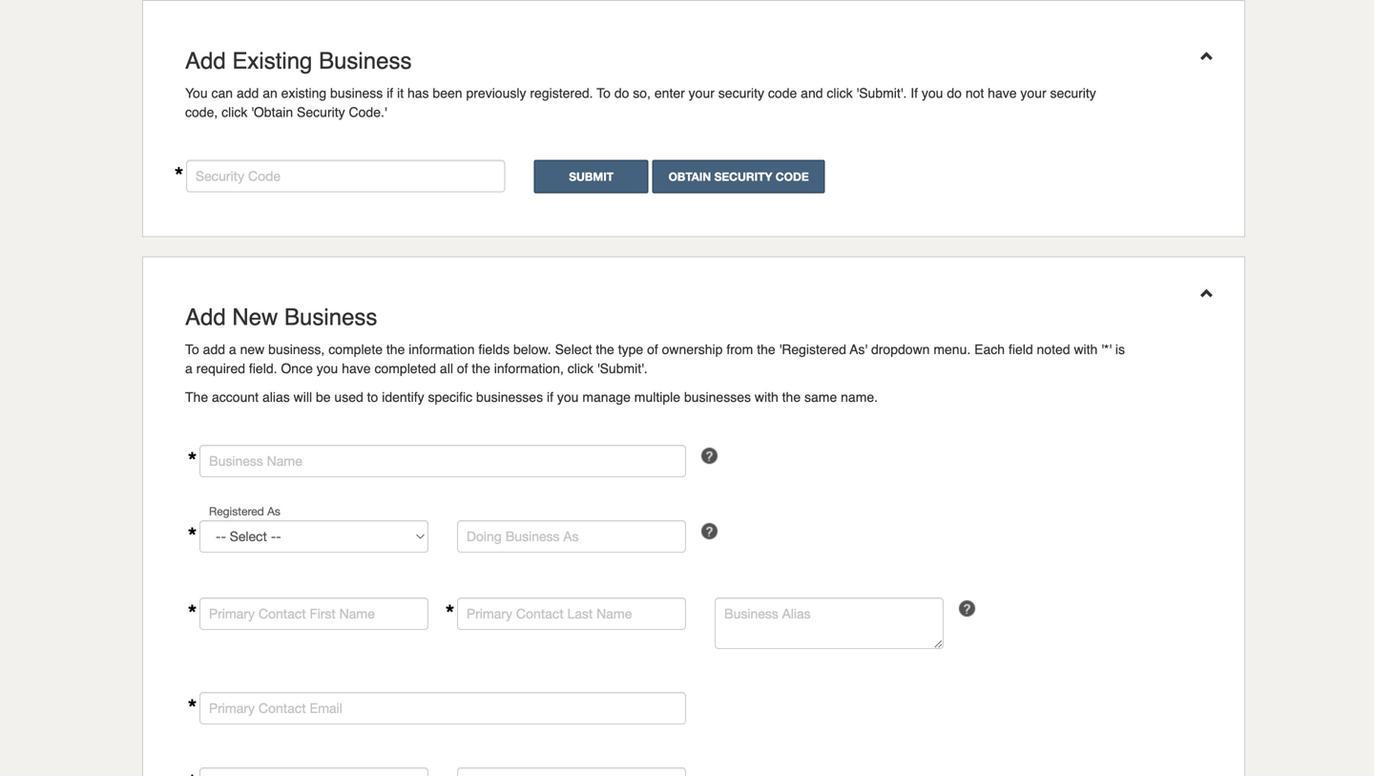 Task type: describe. For each thing, give the bounding box(es) containing it.
registered as
[[209, 505, 281, 518]]

enter
[[655, 85, 685, 101]]

'registered
[[780, 342, 847, 357]]

have inside to add a new business, complete the information fields below. select the type of ownership from the 'registered as' dropdown menu. each field noted with '*' is a required field. once you have completed all of the information, click 'submit'.
[[342, 361, 371, 376]]

so,
[[633, 85, 651, 101]]

1 businesses from the left
[[476, 389, 543, 405]]

select
[[555, 342, 592, 357]]

information
[[409, 342, 475, 357]]

contact for last
[[516, 606, 564, 621]]

as'
[[850, 342, 868, 357]]

primary contact first name
[[209, 606, 375, 621]]

alias
[[783, 606, 811, 621]]

contact for first
[[259, 606, 306, 621]]

you inside to add a new business, complete the information fields below. select the type of ownership from the 'registered as' dropdown menu. each field noted with '*' is a required field. once you have completed all of the information, click 'submit'.
[[317, 361, 338, 376]]

0 horizontal spatial a
[[185, 361, 193, 376]]

is
[[1116, 342, 1126, 357]]

1 horizontal spatial a
[[229, 342, 236, 357]]

'submit'. inside "you can add an existing business if it has been previously registered. to do so, enter your security code and click 'submit'. if you do not have your security code, click 'obtain security code.'"
[[857, 85, 907, 101]]

not
[[966, 85, 985, 101]]

an
[[263, 85, 278, 101]]

Primary Contact First Name text field
[[200, 598, 429, 630]]

complete
[[329, 342, 383, 357]]

you can add an existing business if it has been previously registered. to do so, enter your security code and click 'submit'. if you do not have your security code, click 'obtain security code.'
[[185, 85, 1097, 120]]

existing
[[281, 85, 327, 101]]

ownership
[[662, 342, 723, 357]]

business name
[[209, 453, 302, 469]]

code.'
[[349, 104, 387, 120]]

new
[[240, 342, 265, 357]]

email
[[310, 700, 343, 716]]

used
[[335, 389, 364, 405]]

Doing Business As text field
[[457, 520, 686, 553]]

Primary Contact Email text field
[[200, 692, 686, 725]]

alias
[[262, 389, 290, 405]]

security inside "you can add an existing business if it has been previously registered. to do so, enter your security code and click 'submit'. if you do not have your security code, click 'obtain security code.'"
[[297, 104, 345, 120]]

to
[[367, 389, 378, 405]]

have inside "you can add an existing business if it has been previously registered. to do so, enter your security code and click 'submit'. if you do not have your security code, click 'obtain security code.'"
[[988, 85, 1017, 101]]

Security Code text field
[[186, 160, 506, 192]]

with inside to add a new business, complete the information fields below. select the type of ownership from the 'registered as' dropdown menu. each field noted with '*' is a required field. once you have completed all of the information, click 'submit'.
[[1075, 342, 1098, 357]]

and
[[801, 85, 823, 101]]

1 vertical spatial with
[[755, 389, 779, 405]]

name for primary contact last name
[[597, 606, 632, 621]]

can
[[211, 85, 233, 101]]

the left same at the right bottom
[[783, 389, 801, 405]]

add existing business
[[185, 48, 412, 74]]

1 your from the left
[[689, 85, 715, 101]]

manage
[[583, 389, 631, 405]]

to add a new business, complete the information fields below. select the type of ownership from the 'registered as' dropdown menu. each field noted with '*' is a required field. once you have completed all of the information, click 'submit'.
[[185, 342, 1126, 376]]

noted
[[1037, 342, 1071, 357]]

will
[[294, 389, 312, 405]]

to inside to add a new business, complete the information fields below. select the type of ownership from the 'registered as' dropdown menu. each field noted with '*' is a required field. once you have completed all of the information, click 'submit'.
[[185, 342, 199, 357]]

the
[[185, 389, 208, 405]]

to inside "you can add an existing business if it has been previously registered. to do so, enter your security code and click 'submit'. if you do not have your security code, click 'obtain security code.'"
[[597, 85, 611, 101]]

each
[[975, 342, 1005, 357]]

you inside "you can add an existing business if it has been previously registered. to do so, enter your security code and click 'submit'. if you do not have your security code, click 'obtain security code.'"
[[922, 85, 944, 101]]

name.
[[841, 389, 878, 405]]

business up complete
[[285, 304, 378, 330]]

last
[[568, 606, 593, 621]]

Primary Contact Last Name text field
[[457, 598, 686, 630]]

0 horizontal spatial as
[[267, 505, 281, 518]]

registered.
[[530, 85, 593, 101]]

Fax text field
[[457, 768, 686, 776]]

business left the alias
[[725, 606, 779, 621]]

dropdown
[[872, 342, 930, 357]]

new
[[232, 304, 278, 330]]

chevron up image for add new business
[[1201, 287, 1230, 300]]

first
[[310, 606, 336, 621]]

2 horizontal spatial click
[[827, 85, 853, 101]]

specific
[[428, 389, 473, 405]]

the right from
[[757, 342, 776, 357]]

code
[[768, 85, 797, 101]]

business,
[[268, 342, 325, 357]]

all
[[440, 361, 453, 376]]



Task type: locate. For each thing, give the bounding box(es) containing it.
0 horizontal spatial businesses
[[476, 389, 543, 405]]

a
[[229, 342, 236, 357], [185, 361, 193, 376]]

1 horizontal spatial your
[[1021, 85, 1047, 101]]

1 vertical spatial of
[[457, 361, 468, 376]]

security code
[[196, 168, 281, 184]]

field
[[1009, 342, 1034, 357]]

1 horizontal spatial security
[[297, 104, 345, 120]]

0 horizontal spatial if
[[387, 85, 394, 101]]

1 do from the left
[[615, 85, 630, 101]]

as
[[267, 505, 281, 518], [564, 528, 579, 544]]

add
[[237, 85, 259, 101], [203, 342, 225, 357]]

add new business
[[185, 304, 378, 330]]

0 vertical spatial have
[[988, 85, 1017, 101]]

contact
[[259, 606, 306, 621], [516, 606, 564, 621], [259, 700, 306, 716]]

0 vertical spatial a
[[229, 342, 236, 357]]

2 horizontal spatial name
[[597, 606, 632, 621]]

businesses down information,
[[476, 389, 543, 405]]

0 horizontal spatial security
[[719, 85, 765, 101]]

been
[[433, 85, 463, 101]]

2 vertical spatial you
[[557, 389, 579, 405]]

0 horizontal spatial click
[[222, 104, 248, 120]]

add left new
[[185, 304, 226, 330]]

code,
[[185, 104, 218, 120]]

chevron up image for add existing business
[[1201, 50, 1230, 63]]

1 horizontal spatial you
[[557, 389, 579, 405]]

name right "first"
[[340, 606, 375, 621]]

0 vertical spatial as
[[267, 505, 281, 518]]

0 vertical spatial security
[[297, 104, 345, 120]]

businesses down from
[[684, 389, 751, 405]]

1 horizontal spatial add
[[237, 85, 259, 101]]

required
[[196, 361, 245, 376]]

with left same at the right bottom
[[755, 389, 779, 405]]

0 horizontal spatial have
[[342, 361, 371, 376]]

1 horizontal spatial name
[[340, 606, 375, 621]]

add up the required
[[203, 342, 225, 357]]

primary
[[209, 606, 255, 621], [467, 606, 513, 621], [209, 700, 255, 716]]

if
[[911, 85, 918, 101]]

do
[[615, 85, 630, 101], [947, 85, 962, 101]]

of right all
[[457, 361, 468, 376]]

0 horizontal spatial name
[[267, 453, 302, 469]]

registered
[[209, 505, 264, 518]]

code
[[248, 168, 281, 184]]

0 vertical spatial of
[[647, 342, 659, 357]]

1 vertical spatial you
[[317, 361, 338, 376]]

of
[[647, 342, 659, 357], [457, 361, 468, 376]]

previously
[[466, 85, 527, 101]]

1 vertical spatial click
[[222, 104, 248, 120]]

chevron up image
[[1201, 50, 1230, 63], [1201, 287, 1230, 300]]

contact for email
[[259, 700, 306, 716]]

0 vertical spatial with
[[1075, 342, 1098, 357]]

you right if
[[922, 85, 944, 101]]

add for add existing business
[[185, 48, 226, 74]]

contact left email
[[259, 700, 306, 716]]

below.
[[514, 342, 552, 357]]

business
[[319, 48, 412, 74], [285, 304, 378, 330], [209, 453, 263, 469], [506, 528, 560, 544], [725, 606, 779, 621]]

primary for primary contact email
[[209, 700, 255, 716]]

contact left last
[[516, 606, 564, 621]]

have down complete
[[342, 361, 371, 376]]

if inside "you can add an existing business if it has been previously registered. to do so, enter your security code and click 'submit'. if you do not have your security code, click 'obtain security code.'"
[[387, 85, 394, 101]]

fields
[[479, 342, 510, 357]]

security down 'existing'
[[297, 104, 345, 120]]

0 horizontal spatial you
[[317, 361, 338, 376]]

2 your from the left
[[1021, 85, 1047, 101]]

1 horizontal spatial have
[[988, 85, 1017, 101]]

1 vertical spatial as
[[564, 528, 579, 544]]

2 horizontal spatial you
[[922, 85, 944, 101]]

menu.
[[934, 342, 971, 357]]

type
[[618, 342, 644, 357]]

'*'
[[1102, 342, 1112, 357]]

0 vertical spatial to
[[597, 85, 611, 101]]

1 horizontal spatial if
[[547, 389, 554, 405]]

primary down doing
[[467, 606, 513, 621]]

add inside "you can add an existing business if it has been previously registered. to do so, enter your security code and click 'submit'. if you do not have your security code, click 'obtain security code.'"
[[237, 85, 259, 101]]

0 horizontal spatial 'submit'.
[[598, 361, 648, 376]]

2 businesses from the left
[[684, 389, 751, 405]]

businesses
[[476, 389, 543, 405], [684, 389, 751, 405]]

name up registered as
[[267, 453, 302, 469]]

as up primary contact last name text box
[[564, 528, 579, 544]]

the down fields
[[472, 361, 491, 376]]

completed
[[375, 361, 436, 376]]

as right registered
[[267, 505, 281, 518]]

your right "enter" on the top left of the page
[[689, 85, 715, 101]]

1 vertical spatial security
[[196, 168, 244, 184]]

the
[[387, 342, 405, 357], [596, 342, 615, 357], [757, 342, 776, 357], [472, 361, 491, 376], [783, 389, 801, 405]]

if down information,
[[547, 389, 554, 405]]

you
[[185, 85, 208, 101]]

have right not on the right of page
[[988, 85, 1017, 101]]

1 horizontal spatial security
[[1051, 85, 1097, 101]]

click down can
[[222, 104, 248, 120]]

doing business as
[[467, 528, 579, 544]]

business up business
[[319, 48, 412, 74]]

primary contact email
[[209, 700, 343, 716]]

if left it
[[387, 85, 394, 101]]

2 security from the left
[[1051, 85, 1097, 101]]

Primary Contact Phone Number text field
[[200, 768, 429, 776]]

primary left email
[[209, 700, 255, 716]]

2 chevron up image from the top
[[1201, 287, 1230, 300]]

if
[[387, 85, 394, 101], [547, 389, 554, 405]]

to left so,
[[597, 85, 611, 101]]

click inside to add a new business, complete the information fields below. select the type of ownership from the 'registered as' dropdown menu. each field noted with '*' is a required field. once you have completed all of the information, click 'submit'.
[[568, 361, 594, 376]]

business alias
[[725, 606, 811, 621]]

0 horizontal spatial of
[[457, 361, 468, 376]]

your
[[689, 85, 715, 101], [1021, 85, 1047, 101]]

0 vertical spatial chevron up image
[[1201, 50, 1230, 63]]

the up completed
[[387, 342, 405, 357]]

2 do from the left
[[947, 85, 962, 101]]

to up the required
[[185, 342, 199, 357]]

primary for primary contact last name
[[467, 606, 513, 621]]

with left '*'
[[1075, 342, 1098, 357]]

of right type at the top left
[[647, 342, 659, 357]]

security
[[719, 85, 765, 101], [1051, 85, 1097, 101]]

business up registered
[[209, 453, 263, 469]]

'submit'. inside to add a new business, complete the information fields below. select the type of ownership from the 'registered as' dropdown menu. each field noted with '*' is a required field. once you have completed all of the information, click 'submit'.
[[598, 361, 648, 376]]

primary for primary contact first name
[[209, 606, 255, 621]]

1 horizontal spatial as
[[564, 528, 579, 544]]

the left type at the top left
[[596, 342, 615, 357]]

business
[[330, 85, 383, 101]]

0 horizontal spatial to
[[185, 342, 199, 357]]

1 vertical spatial a
[[185, 361, 193, 376]]

1 vertical spatial to
[[185, 342, 199, 357]]

add left an
[[237, 85, 259, 101]]

0 horizontal spatial security
[[196, 168, 244, 184]]

1 vertical spatial have
[[342, 361, 371, 376]]

to
[[597, 85, 611, 101], [185, 342, 199, 357]]

1 chevron up image from the top
[[1201, 50, 1230, 63]]

a up the
[[185, 361, 193, 376]]

0 horizontal spatial with
[[755, 389, 779, 405]]

'obtain
[[251, 104, 293, 120]]

Business Alias text field
[[715, 598, 944, 649]]

1 vertical spatial chevron up image
[[1201, 287, 1230, 300]]

add
[[185, 48, 226, 74], [185, 304, 226, 330]]

add for add new business
[[185, 304, 226, 330]]

2 vertical spatial click
[[568, 361, 594, 376]]

0 horizontal spatial do
[[615, 85, 630, 101]]

name
[[267, 453, 302, 469], [340, 606, 375, 621], [597, 606, 632, 621]]

0 horizontal spatial your
[[689, 85, 715, 101]]

'submit'. left if
[[857, 85, 907, 101]]

do left not on the right of page
[[947, 85, 962, 101]]

name right last
[[597, 606, 632, 621]]

2 add from the top
[[185, 304, 226, 330]]

1 vertical spatial add
[[185, 304, 226, 330]]

0 vertical spatial add
[[237, 85, 259, 101]]

account
[[212, 389, 259, 405]]

a left new
[[229, 342, 236, 357]]

1 horizontal spatial do
[[947, 85, 962, 101]]

you up be
[[317, 361, 338, 376]]

have
[[988, 85, 1017, 101], [342, 361, 371, 376]]

primary contact last name
[[467, 606, 632, 621]]

once
[[281, 361, 313, 376]]

'submit'. down type at the top left
[[598, 361, 648, 376]]

0 horizontal spatial add
[[203, 342, 225, 357]]

same
[[805, 389, 838, 405]]

you left manage
[[557, 389, 579, 405]]

security
[[297, 104, 345, 120], [196, 168, 244, 184]]

1 add from the top
[[185, 48, 226, 74]]

1 vertical spatial 'submit'.
[[598, 361, 648, 376]]

doing
[[467, 528, 502, 544]]

security left the code
[[196, 168, 244, 184]]

1 vertical spatial if
[[547, 389, 554, 405]]

add up you
[[185, 48, 226, 74]]

your right not on the right of page
[[1021, 85, 1047, 101]]

primary left "first"
[[209, 606, 255, 621]]

name for primary contact first name
[[340, 606, 375, 621]]

'submit'.
[[857, 85, 907, 101], [598, 361, 648, 376]]

1 horizontal spatial 'submit'.
[[857, 85, 907, 101]]

click
[[827, 85, 853, 101], [222, 104, 248, 120], [568, 361, 594, 376]]

0 vertical spatial 'submit'.
[[857, 85, 907, 101]]

information,
[[494, 361, 564, 376]]

from
[[727, 342, 754, 357]]

1 horizontal spatial of
[[647, 342, 659, 357]]

contact left "first"
[[259, 606, 306, 621]]

1 vertical spatial add
[[203, 342, 225, 357]]

it
[[397, 85, 404, 101]]

1 horizontal spatial with
[[1075, 342, 1098, 357]]

click right and
[[827, 85, 853, 101]]

do left so,
[[615, 85, 630, 101]]

identify
[[382, 389, 424, 405]]

0 vertical spatial if
[[387, 85, 394, 101]]

multiple
[[635, 389, 681, 405]]

existing
[[232, 48, 313, 74]]

0 vertical spatial you
[[922, 85, 944, 101]]

has
[[408, 85, 429, 101]]

field.
[[249, 361, 277, 376]]

None button
[[534, 160, 649, 193], [653, 160, 826, 193], [534, 160, 649, 193], [653, 160, 826, 193]]

1 security from the left
[[719, 85, 765, 101]]

the account alias will be used to identify specific businesses if you manage multiple businesses with the same name.
[[185, 389, 878, 405]]

click down select
[[568, 361, 594, 376]]

1 horizontal spatial to
[[597, 85, 611, 101]]

0 vertical spatial click
[[827, 85, 853, 101]]

be
[[316, 389, 331, 405]]

0 vertical spatial add
[[185, 48, 226, 74]]

1 horizontal spatial click
[[568, 361, 594, 376]]

with
[[1075, 342, 1098, 357], [755, 389, 779, 405]]

you
[[922, 85, 944, 101], [317, 361, 338, 376], [557, 389, 579, 405]]

Business Name text field
[[200, 445, 686, 477]]

add inside to add a new business, complete the information fields below. select the type of ownership from the 'registered as' dropdown menu. each field noted with '*' is a required field. once you have completed all of the information, click 'submit'.
[[203, 342, 225, 357]]

business right doing
[[506, 528, 560, 544]]

1 horizontal spatial businesses
[[684, 389, 751, 405]]



Task type: vqa. For each thing, say whether or not it's contained in the screenshot.
the "of"
yes



